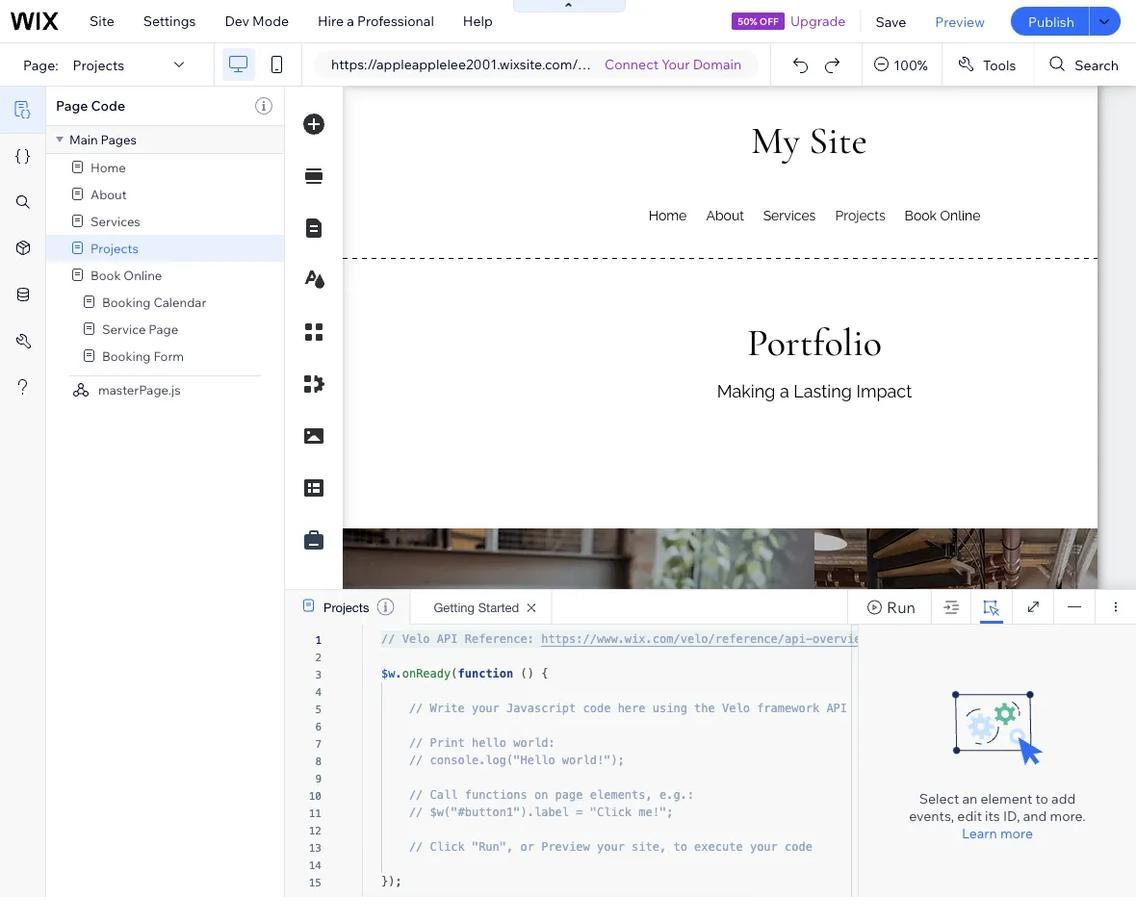 Task type: vqa. For each thing, say whether or not it's contained in the screenshot.
PROFESSIONAL
yes



Task type: describe. For each thing, give the bounding box(es) containing it.
function
[[458, 667, 514, 681]]

5
[[315, 704, 322, 716]]

connect your domain
[[605, 56, 742, 73]]

()
[[521, 667, 535, 681]]

mode
[[252, 13, 289, 29]]

element
[[981, 790, 1033, 807]]

more.
[[1050, 808, 1086, 824]]

tools
[[983, 56, 1017, 73]]

book
[[91, 267, 121, 283]]

0 vertical spatial projects
[[73, 56, 124, 73]]

10
[[309, 790, 322, 802]]

getting started
[[434, 600, 519, 615]]

100%
[[894, 56, 928, 73]]

100% button
[[863, 43, 942, 86]]

12
[[309, 825, 322, 837]]

tools button
[[943, 43, 1034, 86]]

50% off
[[738, 15, 779, 27]]

our code
[[757, 841, 813, 854]]

page code
[[56, 97, 125, 114]]

services
[[91, 213, 140, 229]]

online
[[124, 267, 162, 283]]

run
[[887, 598, 916, 617]]

your
[[662, 56, 690, 73]]

13
[[309, 842, 322, 854]]

dev
[[225, 13, 249, 29]]

main pages
[[69, 131, 137, 147]]

events,
[[909, 808, 955, 824]]

// console.log("hello world!");
[[409, 754, 625, 768]]

2 vertical spatial projects
[[324, 600, 369, 615]]

learn more link
[[962, 825, 1034, 842]]

domain
[[693, 56, 742, 73]]

2 3 4 5 6 7 8 9 10 11 12 13 14 15
[[309, 652, 322, 889]]

main
[[69, 131, 98, 147]]

hire
[[318, 13, 344, 29]]

pages
[[101, 131, 137, 147]]

// velo api reference: https://www.wix.com/velo/reference/api-overview/in
[[381, 633, 889, 646]]

14
[[309, 860, 322, 872]]

// call functions on page elements, e.g.:
[[409, 789, 695, 802]]

onready
[[402, 667, 451, 681]]

service
[[102, 321, 146, 337]]

more
[[1001, 825, 1034, 842]]

about
[[91, 186, 127, 202]]

site-
[[601, 56, 627, 73]]

off
[[760, 15, 779, 27]]

framework api
[[757, 702, 848, 716]]

booking for booking form
[[102, 348, 151, 364]]

edit
[[958, 808, 982, 824]]

book online
[[91, 267, 162, 283]]

.
[[395, 667, 402, 681]]

site
[[90, 13, 114, 29]]

1 vertical spatial projects
[[91, 240, 139, 256]]

overview/in
[[813, 633, 889, 646]]

booking form
[[102, 348, 184, 364]]

booking calendar
[[102, 294, 206, 310]]

masterpage.js
[[98, 382, 181, 398]]



Task type: locate. For each thing, give the bounding box(es) containing it.
0 vertical spatial page
[[56, 97, 88, 114]]

{
[[541, 667, 548, 681]]

// print hello world:
[[409, 737, 555, 750]]

page up form
[[149, 321, 178, 337]]

$w . onready ( function
[[381, 667, 514, 681]]

0 horizontal spatial page
[[56, 97, 88, 114]]

a
[[347, 13, 354, 29]]

and
[[1024, 808, 1047, 824]]

https://www.wix.com/velo/reference/api-
[[541, 633, 813, 646]]

calendar
[[154, 294, 206, 310]]

8
[[315, 756, 322, 768]]

booking for booking calendar
[[102, 294, 151, 310]]

3
[[315, 669, 322, 681]]

help
[[463, 13, 493, 29]]

to
[[1036, 790, 1049, 807]]

0 horizontal spatial 1
[[315, 634, 322, 646]]

0 vertical spatial booking
[[102, 294, 151, 310]]

1 horizontal spatial page
[[149, 321, 178, 337]]

// write your javascript code here using the velo framework api
[[409, 702, 848, 716]]

connect
[[605, 56, 659, 73]]

15
[[309, 877, 322, 889]]

9
[[315, 773, 322, 785]]

select an element to add events, edit its id, and more. learn more
[[909, 790, 1086, 842]]

1 vertical spatial page
[[149, 321, 178, 337]]

started
[[478, 600, 519, 615]]

publish
[[1029, 13, 1075, 30]]

publish button
[[1011, 7, 1089, 36]]

learn
[[962, 825, 998, 842]]

search button
[[1035, 43, 1137, 86]]

booking down the service
[[102, 348, 151, 364]]

0 vertical spatial 1
[[627, 56, 634, 73]]

upgrade
[[791, 13, 846, 29]]

professional
[[357, 13, 434, 29]]

50%
[[738, 15, 758, 27]]

preview
[[936, 13, 985, 30]]

search
[[1075, 56, 1119, 73]]

save
[[876, 13, 907, 30]]

booking
[[102, 294, 151, 310], [102, 348, 151, 364]]

$w
[[381, 667, 395, 681]]

4
[[315, 686, 322, 698]]

https://appleapplelee2001.wixsite.com/my-
[[331, 56, 601, 73]]

1 vertical spatial booking
[[102, 348, 151, 364]]

// click "run", or preview your site, to execute y
[[409, 841, 757, 854]]

6
[[315, 721, 322, 733]]

(
[[451, 667, 458, 681]]

projects
[[73, 56, 124, 73], [91, 240, 139, 256], [324, 600, 369, 615]]

code
[[91, 97, 125, 114]]

page
[[56, 97, 88, 114], [149, 321, 178, 337]]

2
[[315, 652, 322, 664]]

add
[[1052, 790, 1076, 807]]

// velo api reference:
[[381, 633, 535, 646]]

settings
[[143, 13, 196, 29]]

1 vertical spatial 1
[[315, 634, 322, 646]]

1 up the 2
[[315, 634, 322, 646]]

an
[[963, 790, 978, 807]]

home
[[91, 159, 126, 175]]

2 booking from the top
[[102, 348, 151, 364]]

its
[[985, 808, 1001, 824]]

});
[[381, 876, 402, 889]]

save button
[[862, 0, 921, 42]]

page up main
[[56, 97, 88, 114]]

id,
[[1004, 808, 1021, 824]]

hire a professional
[[318, 13, 434, 29]]

// $w("#button1").label = "click me!";
[[409, 806, 674, 820]]

1 horizontal spatial 1
[[627, 56, 634, 73]]

7
[[315, 738, 322, 750]]

1 booking from the top
[[102, 294, 151, 310]]

preview button
[[921, 0, 1000, 42]]

11
[[309, 808, 322, 820]]

booking down book online
[[102, 294, 151, 310]]

// write your javascript code here using the velo
[[409, 702, 750, 716]]

https://appleapplelee2001.wixsite.com/my-site-1
[[331, 56, 634, 73]]

select
[[920, 790, 960, 807]]

1 left your
[[627, 56, 634, 73]]

dev mode
[[225, 13, 289, 29]]

service page
[[102, 321, 178, 337]]

run button
[[848, 590, 931, 624]]

getting
[[434, 600, 475, 615]]

// click "run", or preview your site, to execute y our code
[[409, 841, 813, 854]]



